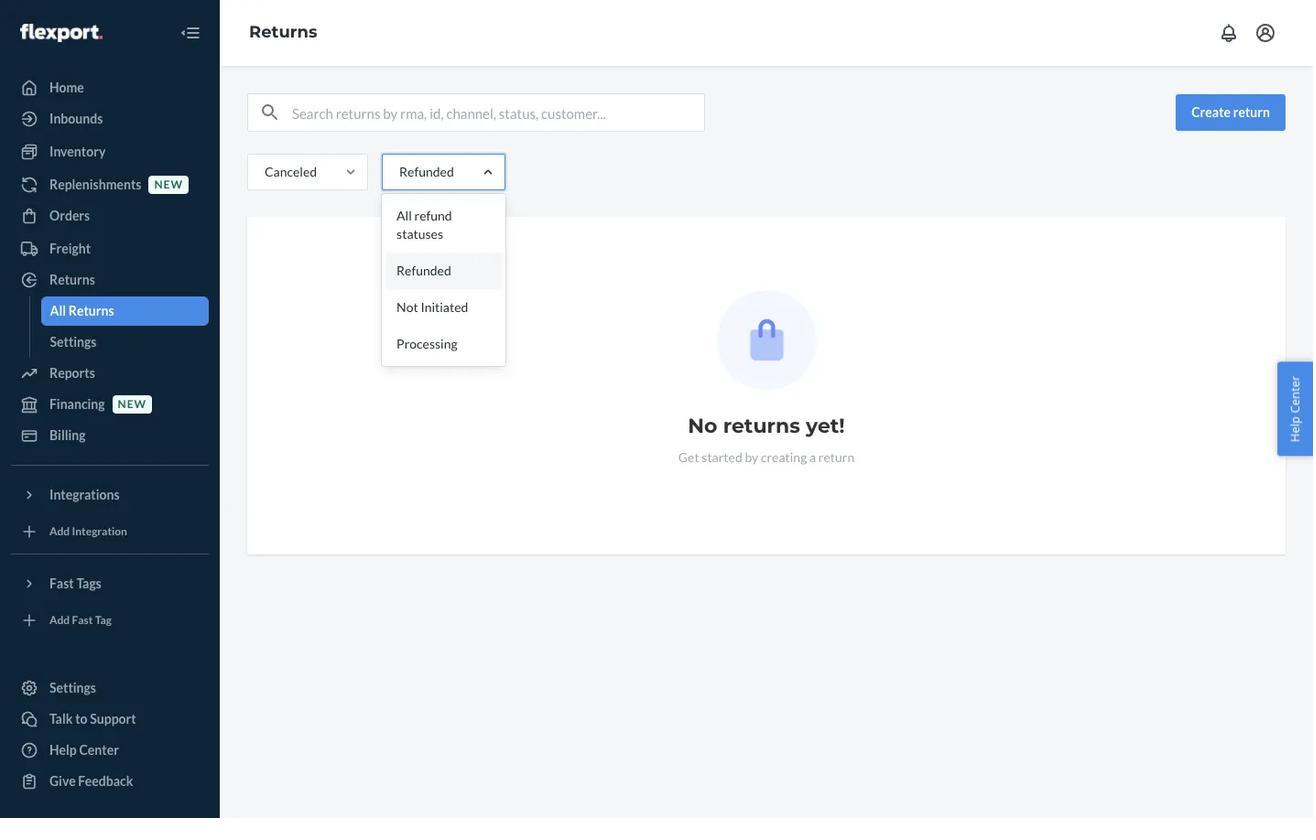 Task type: locate. For each thing, give the bounding box(es) containing it.
0 vertical spatial refunded
[[399, 164, 454, 179]]

freight link
[[11, 234, 209, 264]]

settings link up support
[[11, 674, 209, 703]]

talk
[[49, 712, 73, 727]]

home
[[49, 80, 84, 95]]

fast left tags
[[49, 576, 74, 592]]

0 vertical spatial center
[[1287, 376, 1304, 414]]

a
[[810, 450, 816, 465]]

returns
[[723, 414, 800, 439]]

0 horizontal spatial returns link
[[11, 266, 209, 295]]

add inside add fast tag link
[[49, 614, 70, 628]]

all down freight
[[50, 303, 66, 319]]

1 horizontal spatial new
[[154, 178, 183, 192]]

returns inside all returns link
[[68, 303, 114, 319]]

fast tags
[[49, 576, 101, 592]]

1 vertical spatial returns
[[49, 272, 95, 288]]

0 horizontal spatial help
[[49, 743, 77, 758]]

settings
[[50, 334, 97, 350], [49, 680, 96, 696]]

integrations
[[49, 487, 120, 503]]

0 vertical spatial fast
[[49, 576, 74, 592]]

1 vertical spatial return
[[819, 450, 855, 465]]

1 vertical spatial fast
[[72, 614, 93, 628]]

create return
[[1192, 104, 1270, 120]]

1 vertical spatial settings link
[[11, 674, 209, 703]]

refund
[[414, 208, 452, 223]]

close navigation image
[[179, 22, 201, 44]]

0 vertical spatial new
[[154, 178, 183, 192]]

returns link
[[249, 22, 317, 42], [11, 266, 209, 295]]

settings link down all returns link
[[41, 328, 209, 357]]

reports
[[49, 365, 95, 381]]

0 vertical spatial return
[[1233, 104, 1270, 120]]

get started by creating a return
[[678, 450, 855, 465]]

1 vertical spatial help
[[49, 743, 77, 758]]

create
[[1192, 104, 1231, 120]]

returns
[[249, 22, 317, 42], [49, 272, 95, 288], [68, 303, 114, 319]]

no
[[688, 414, 717, 439]]

center inside help center button
[[1287, 376, 1304, 414]]

help center inside button
[[1287, 376, 1304, 443]]

add inside "add integration" link
[[49, 525, 70, 539]]

new down the reports link
[[118, 398, 147, 412]]

return right create
[[1233, 104, 1270, 120]]

support
[[90, 712, 136, 727]]

1 add from the top
[[49, 525, 70, 539]]

refunded up refund
[[399, 164, 454, 179]]

help center
[[1287, 376, 1304, 443], [49, 743, 119, 758]]

add
[[49, 525, 70, 539], [49, 614, 70, 628]]

add fast tag
[[49, 614, 112, 628]]

refunded
[[399, 164, 454, 179], [397, 263, 451, 278]]

inventory link
[[11, 137, 209, 167]]

0 vertical spatial all
[[397, 208, 412, 223]]

refunded down the statuses
[[397, 263, 451, 278]]

1 vertical spatial settings
[[49, 680, 96, 696]]

new
[[154, 178, 183, 192], [118, 398, 147, 412]]

0 horizontal spatial new
[[118, 398, 147, 412]]

add left integration
[[49, 525, 70, 539]]

not initiated
[[397, 299, 468, 315]]

1 vertical spatial returns link
[[11, 266, 209, 295]]

1 horizontal spatial center
[[1287, 376, 1304, 414]]

1 horizontal spatial help
[[1287, 417, 1304, 443]]

add integration link
[[11, 517, 209, 547]]

2 vertical spatial returns
[[68, 303, 114, 319]]

return right the a
[[819, 450, 855, 465]]

help
[[1287, 417, 1304, 443], [49, 743, 77, 758]]

1 vertical spatial new
[[118, 398, 147, 412]]

1 horizontal spatial help center
[[1287, 376, 1304, 443]]

new for replenishments
[[154, 178, 183, 192]]

not
[[397, 299, 418, 315]]

all inside all refund statuses
[[397, 208, 412, 223]]

new up orders link
[[154, 178, 183, 192]]

center
[[1287, 376, 1304, 414], [79, 743, 119, 758]]

0 horizontal spatial help center
[[49, 743, 119, 758]]

0 vertical spatial help center
[[1287, 376, 1304, 443]]

settings up the 'reports'
[[50, 334, 97, 350]]

1 horizontal spatial all
[[397, 208, 412, 223]]

0 vertical spatial help
[[1287, 417, 1304, 443]]

1 vertical spatial refunded
[[397, 263, 451, 278]]

new for financing
[[118, 398, 147, 412]]

1 horizontal spatial return
[[1233, 104, 1270, 120]]

0 horizontal spatial all
[[50, 303, 66, 319]]

1 vertical spatial help center
[[49, 743, 119, 758]]

return
[[1233, 104, 1270, 120], [819, 450, 855, 465]]

help center button
[[1278, 362, 1313, 456]]

0 vertical spatial add
[[49, 525, 70, 539]]

canceled
[[265, 164, 317, 179]]

1 vertical spatial add
[[49, 614, 70, 628]]

inbounds
[[49, 111, 103, 126]]

0 horizontal spatial return
[[819, 450, 855, 465]]

replenishments
[[49, 177, 141, 192]]

0 vertical spatial settings
[[50, 334, 97, 350]]

empty list image
[[717, 290, 816, 390]]

all returns link
[[41, 297, 209, 326]]

add integration
[[49, 525, 127, 539]]

talk to support
[[49, 712, 136, 727]]

give feedback
[[49, 774, 133, 789]]

0 vertical spatial returns
[[249, 22, 317, 42]]

initiated
[[421, 299, 468, 315]]

1 vertical spatial all
[[50, 303, 66, 319]]

all up the statuses
[[397, 208, 412, 223]]

fast left tag
[[72, 614, 93, 628]]

settings link
[[41, 328, 209, 357], [11, 674, 209, 703]]

0 horizontal spatial center
[[79, 743, 119, 758]]

tags
[[76, 576, 101, 592]]

1 horizontal spatial returns link
[[249, 22, 317, 42]]

fast
[[49, 576, 74, 592], [72, 614, 93, 628]]

1 vertical spatial center
[[79, 743, 119, 758]]

open account menu image
[[1255, 22, 1277, 44]]

add down fast tags
[[49, 614, 70, 628]]

2 add from the top
[[49, 614, 70, 628]]

settings up 'to'
[[49, 680, 96, 696]]

all
[[397, 208, 412, 223], [50, 303, 66, 319]]



Task type: vqa. For each thing, say whether or not it's contained in the screenshot.
Orders link
yes



Task type: describe. For each thing, give the bounding box(es) containing it.
add fast tag link
[[11, 606, 209, 636]]

creating
[[761, 450, 807, 465]]

by
[[745, 450, 758, 465]]

all for all refund statuses
[[397, 208, 412, 223]]

orders
[[49, 208, 90, 223]]

1 settings from the top
[[50, 334, 97, 350]]

add for add fast tag
[[49, 614, 70, 628]]

billing
[[49, 428, 86, 443]]

statuses
[[397, 226, 443, 242]]

all refund statuses
[[397, 208, 452, 242]]

processing
[[397, 336, 458, 352]]

no returns yet!
[[688, 414, 845, 439]]

to
[[75, 712, 87, 727]]

center inside 'help center' link
[[79, 743, 119, 758]]

return inside "button"
[[1233, 104, 1270, 120]]

reports link
[[11, 359, 209, 388]]

fast tags button
[[11, 570, 209, 599]]

flexport logo image
[[20, 24, 102, 42]]

orders link
[[11, 201, 209, 231]]

help center link
[[11, 736, 209, 766]]

0 vertical spatial settings link
[[41, 328, 209, 357]]

open notifications image
[[1218, 22, 1240, 44]]

give
[[49, 774, 76, 789]]

2 settings from the top
[[49, 680, 96, 696]]

feedback
[[78, 774, 133, 789]]

billing link
[[11, 421, 209, 451]]

integrations button
[[11, 481, 209, 510]]

home link
[[11, 73, 209, 103]]

0 vertical spatial returns link
[[249, 22, 317, 42]]

integration
[[72, 525, 127, 539]]

inbounds link
[[11, 104, 209, 134]]

Search returns by rma, id, channel, status, customer... text field
[[292, 94, 704, 131]]

give feedback button
[[11, 767, 209, 797]]

returns inside the returns link
[[49, 272, 95, 288]]

inventory
[[49, 144, 106, 159]]

started
[[702, 450, 742, 465]]

create return button
[[1176, 94, 1286, 131]]

help inside button
[[1287, 417, 1304, 443]]

tag
[[95, 614, 112, 628]]

add for add integration
[[49, 525, 70, 539]]

yet!
[[806, 414, 845, 439]]

fast inside dropdown button
[[49, 576, 74, 592]]

all for all returns
[[50, 303, 66, 319]]

talk to support button
[[11, 705, 209, 734]]

get
[[678, 450, 699, 465]]

freight
[[49, 241, 91, 256]]

all returns
[[50, 303, 114, 319]]

financing
[[49, 397, 105, 412]]



